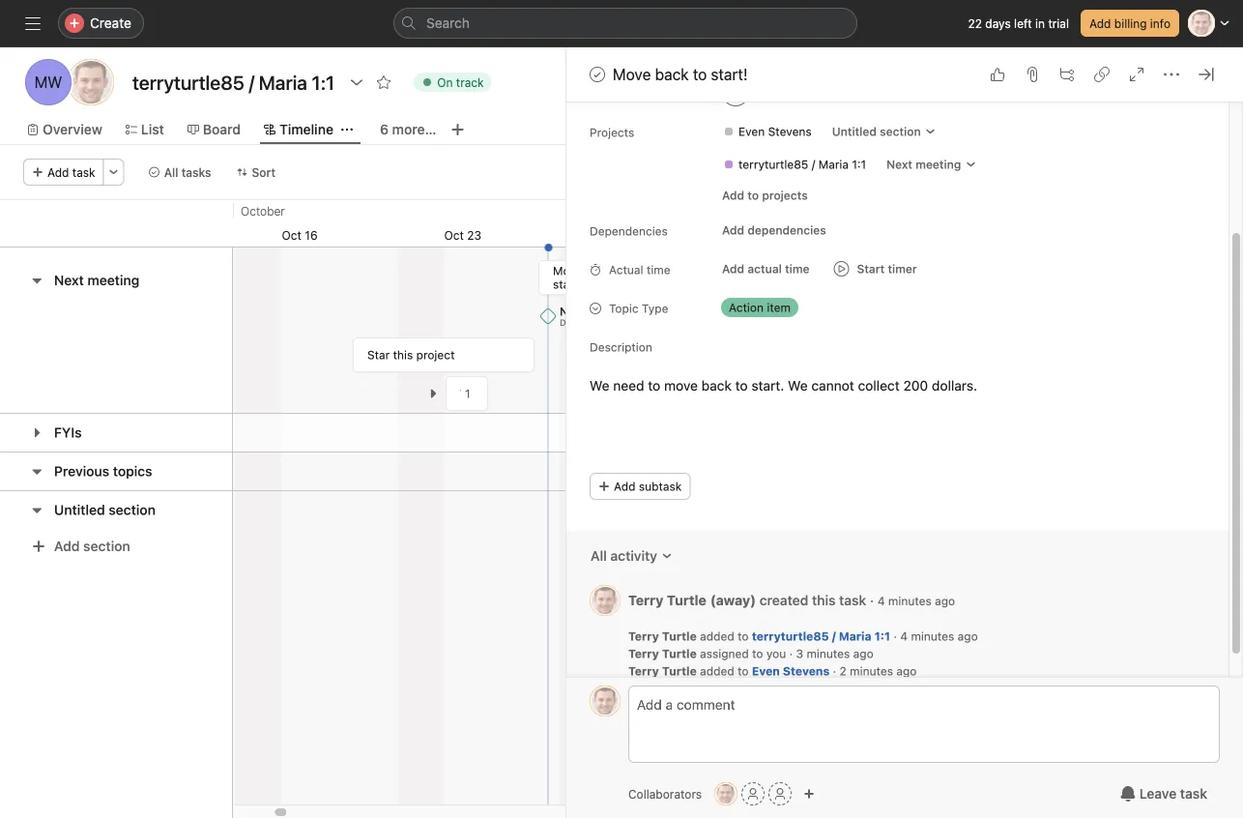 Task type: describe. For each thing, give the bounding box(es) containing it.
we need to move back to start. we cannot collect 200 dollars.
[[590, 378, 978, 394]]

all for all tasks
[[164, 165, 178, 179]]

even stevens link inside projects element
[[716, 122, 820, 141]]

collaborators
[[629, 787, 702, 801]]

add for add task
[[47, 165, 69, 179]]

untitled section button
[[824, 118, 946, 145]]

milestone
[[588, 304, 643, 318]]

actual time
[[609, 263, 671, 277]]

2 vertical spatial back
[[702, 378, 732, 394]]

activity
[[611, 548, 658, 564]]

add task button
[[23, 159, 104, 186]]

more…
[[392, 121, 437, 137]]

terry turtle (away) created this task · 4 minutes ago
[[629, 592, 956, 608]]

item
[[767, 301, 791, 314]]

fyis button
[[54, 415, 82, 450]]

1 vertical spatial start!
[[554, 278, 583, 291]]

leave
[[1140, 786, 1177, 802]]

next meeting inside next meeting popup button
[[887, 158, 962, 171]]

200
[[904, 378, 929, 394]]

to up assigned
[[738, 630, 749, 643]]

add for add subtask
[[614, 480, 636, 493]]

on track button
[[405, 69, 501, 96]]

add to projects button
[[714, 182, 817, 209]]

previous topics
[[54, 463, 152, 479]]

previous
[[54, 463, 109, 479]]

expand task list for the section fyis image
[[29, 425, 44, 441]]

start timer button
[[827, 255, 925, 282]]

add for add billing info
[[1090, 16, 1112, 30]]

move inside dialog
[[613, 65, 651, 84]]

timer
[[888, 262, 918, 276]]

due
[[561, 317, 577, 328]]

22 days left in trial
[[969, 16, 1070, 30]]

1 vertical spatial move back to start!
[[554, 264, 627, 291]]

next meeting button
[[878, 151, 986, 178]]

type
[[642, 302, 669, 315]]

start.
[[752, 378, 785, 394]]

need
[[614, 378, 645, 394]]

next inside button
[[54, 272, 84, 288]]

terryturtle85 inside projects element
[[739, 158, 809, 171]]

0 vertical spatial tt button
[[590, 585, 621, 616]]

2 vertical spatial section
[[83, 538, 130, 554]]

1 terry turtle link from the top
[[629, 592, 707, 608]]

action
[[729, 301, 764, 314]]

1 vertical spatial tt button
[[590, 686, 621, 717]]

oct 23
[[444, 228, 482, 242]]

section inside popup button
[[880, 125, 921, 138]]

add for add dependencies
[[723, 223, 745, 237]]

you
[[767, 647, 787, 661]]

added for even
[[700, 664, 735, 678]]

new milestone due today
[[561, 304, 643, 328]]

to down search button in the top of the page
[[693, 65, 707, 84]]

tasks
[[182, 165, 211, 179]]

info
[[1151, 16, 1171, 30]]

attachments: add a file to this task, move back to start! image
[[1025, 67, 1041, 82]]

1 vertical spatial section
[[109, 502, 156, 518]]

add actual time button
[[714, 255, 819, 282]]

23
[[467, 228, 482, 242]]

even stevens
[[739, 125, 812, 138]]

start! inside dialog
[[711, 65, 748, 84]]

left
[[1015, 16, 1033, 30]]

/ inside terry turtle added to terryturtle85 / maria 1:1 · 4 minutes ago terry turtle assigned to you · 3 minutes ago
[[833, 630, 836, 643]]

all activity
[[591, 548, 658, 564]]

time inside dropdown button
[[785, 262, 810, 276]]

search
[[427, 15, 470, 31]]

action item
[[729, 301, 791, 314]]

timeline
[[280, 121, 334, 137]]

next meeting button
[[54, 263, 140, 298]]

added for terryturtle85
[[700, 630, 735, 643]]

31
[[836, 85, 851, 101]]

task for add task
[[72, 165, 95, 179]]

billing
[[1115, 16, 1148, 30]]

ago inside terry turtle (away) created this task · 4 minutes ago
[[935, 594, 956, 608]]

0 vertical spatial this
[[394, 348, 414, 362]]

all activity button
[[578, 539, 686, 574]]

projects
[[762, 189, 808, 202]]

–
[[798, 85, 806, 101]]

next inside popup button
[[887, 158, 913, 171]]

start timer
[[857, 262, 918, 276]]

move back to start! inside dialog
[[613, 65, 748, 84]]

turtle for terryturtle85
[[662, 630, 697, 643]]

16
[[305, 228, 318, 242]]

1 vertical spatial even stevens link
[[752, 664, 830, 678]]

create button
[[58, 8, 144, 39]]

1 vertical spatial stevens
[[783, 664, 830, 678]]

2 we from the left
[[788, 378, 808, 394]]

1 vertical spatial terryturtle85 / maria 1:1 link
[[752, 630, 891, 643]]

(away)
[[711, 592, 756, 608]]

1 vertical spatial even
[[752, 664, 780, 678]]

timeline link
[[264, 119, 334, 140]]

delete story image
[[1193, 664, 1204, 676]]

add to projects
[[723, 189, 808, 202]]

days
[[986, 16, 1011, 30]]

list
[[141, 121, 164, 137]]

topics
[[113, 463, 152, 479]]

add section
[[54, 538, 130, 554]]

add billing info button
[[1081, 10, 1180, 37]]

description
[[590, 340, 653, 354]]

created
[[760, 592, 809, 608]]

star this project
[[368, 348, 455, 362]]

list link
[[126, 119, 164, 140]]

1:1 inside projects element
[[852, 158, 867, 171]]

dollars.
[[932, 378, 978, 394]]

more actions image
[[108, 166, 120, 178]]

projects
[[590, 126, 635, 139]]

6 more…
[[380, 121, 437, 137]]

today
[[580, 317, 604, 328]]

actual
[[748, 262, 782, 276]]

collapse task list for the section previous topics image
[[29, 464, 44, 479]]

add section button
[[23, 529, 138, 564]]

all for all activity
[[591, 548, 607, 564]]

start
[[857, 262, 885, 276]]

1 horizontal spatial task
[[840, 592, 867, 608]]

today – oct 31
[[757, 85, 851, 101]]

actual
[[609, 263, 644, 277]]

tab actions image
[[341, 124, 353, 135]]

projects element
[[693, 114, 1227, 182]]

1 horizontal spatial back
[[655, 65, 689, 84]]

topic
[[609, 302, 639, 315]]

add to starred image
[[376, 74, 392, 90]]

add subtask image
[[1060, 67, 1076, 82]]

oct inside move back to start! dialog
[[810, 85, 832, 101]]

october
[[241, 204, 285, 218]]

full screen image
[[1130, 67, 1145, 82]]

0 horizontal spatial untitled section
[[54, 502, 156, 518]]

all tasks button
[[140, 159, 220, 186]]

1 vertical spatial move
[[554, 264, 583, 278]]

6 more… button
[[380, 119, 437, 140]]

stevens inside projects element
[[769, 125, 812, 138]]

2 vertical spatial tt button
[[715, 782, 738, 806]]

oct for oct 16
[[282, 228, 302, 242]]



Task type: locate. For each thing, give the bounding box(es) containing it.
add for add actual time
[[723, 262, 745, 276]]

1 horizontal spatial next
[[887, 158, 913, 171]]

meeting right collapse task list for the section next meeting icon
[[87, 272, 140, 288]]

time right actual
[[647, 263, 671, 277]]

1
[[466, 387, 471, 400]]

next meeting down untitled section popup button
[[887, 158, 962, 171]]

2 horizontal spatial back
[[702, 378, 732, 394]]

stevens up terryturtle85 / maria 1:1
[[769, 125, 812, 138]]

1 vertical spatial terryturtle85
[[752, 630, 830, 643]]

1 vertical spatial task
[[840, 592, 867, 608]]

search list box
[[394, 8, 858, 39]]

this right star
[[394, 348, 414, 362]]

terry turtle added to terryturtle85 / maria 1:1 · 4 minutes ago terry turtle assigned to you · 3 minutes ago
[[629, 630, 979, 661]]

1:1
[[852, 158, 867, 171], [875, 630, 891, 643]]

all inside popup button
[[591, 548, 607, 564]]

2 horizontal spatial task
[[1181, 786, 1208, 802]]

on track
[[437, 75, 484, 89]]

1 horizontal spatial untitled section
[[833, 125, 921, 138]]

untitled up add section button
[[54, 502, 105, 518]]

add actual time
[[723, 262, 810, 276]]

/ down 'even stevens'
[[812, 158, 816, 171]]

even stevens link down the today
[[716, 122, 820, 141]]

4 inside terry turtle added to terryturtle85 / maria 1:1 · 4 minutes ago terry turtle assigned to you · 3 minutes ago
[[901, 630, 908, 643]]

0 horizontal spatial next meeting
[[54, 272, 140, 288]]

time right the actual
[[785, 262, 810, 276]]

next meeting
[[887, 158, 962, 171], [54, 272, 140, 288]]

task
[[72, 165, 95, 179], [840, 592, 867, 608], [1181, 786, 1208, 802]]

0 vertical spatial even
[[739, 125, 765, 138]]

1 vertical spatial 1:1
[[875, 630, 891, 643]]

oct left "23"
[[444, 228, 464, 242]]

1 vertical spatial next meeting
[[54, 272, 140, 288]]

1 vertical spatial untitled
[[54, 502, 105, 518]]

0 vertical spatial meeting
[[916, 158, 962, 171]]

1 vertical spatial 4
[[901, 630, 908, 643]]

back
[[655, 65, 689, 84], [586, 264, 613, 278], [702, 378, 732, 394]]

oct right –
[[810, 85, 832, 101]]

back right move
[[702, 378, 732, 394]]

0 horizontal spatial task
[[72, 165, 95, 179]]

task for leave task
[[1181, 786, 1208, 802]]

0 vertical spatial terryturtle85 / maria 1:1 link
[[716, 155, 874, 174]]

/ down terry turtle (away) created this task · 4 minutes ago
[[833, 630, 836, 643]]

None text field
[[128, 65, 340, 100]]

added down assigned
[[700, 664, 735, 678]]

1 horizontal spatial oct
[[444, 228, 464, 242]]

tt for tt button to the middle
[[598, 694, 613, 708]]

fyis
[[54, 425, 82, 441]]

22
[[969, 16, 983, 30]]

1 vertical spatial /
[[833, 630, 836, 643]]

all left activity on the bottom of page
[[591, 548, 607, 564]]

start! up 'even stevens'
[[711, 65, 748, 84]]

0 vertical spatial added
[[700, 630, 735, 643]]

minutes inside terry turtle (away) created this task · 4 minutes ago
[[889, 594, 932, 608]]

move back to start! dialog
[[567, 0, 1244, 818]]

1 horizontal spatial untitled
[[833, 125, 877, 138]]

terryturtle85 up '3'
[[752, 630, 830, 643]]

trial
[[1049, 16, 1070, 30]]

1 vertical spatial back
[[586, 264, 613, 278]]

maria up '2'
[[839, 630, 872, 643]]

track
[[456, 75, 484, 89]]

terryturtle85 up "add to projects" button
[[739, 158, 809, 171]]

oct left 16
[[282, 228, 302, 242]]

0 vertical spatial section
[[880, 125, 921, 138]]

previous topics button
[[54, 454, 152, 489]]

0 vertical spatial task
[[72, 165, 95, 179]]

next right collapse task list for the section next meeting icon
[[54, 272, 84, 288]]

leave task
[[1140, 786, 1208, 802]]

board link
[[187, 119, 241, 140]]

add tab image
[[450, 122, 466, 137]]

untitled down 31 at the right top
[[833, 125, 877, 138]]

untitled inside untitled section button
[[54, 502, 105, 518]]

action item button
[[714, 294, 830, 321]]

0 vertical spatial /
[[812, 158, 816, 171]]

even inside projects element
[[739, 125, 765, 138]]

project
[[417, 348, 455, 362]]

4 terry from the top
[[629, 664, 659, 678]]

today
[[757, 85, 795, 101]]

oct for oct 23
[[444, 228, 464, 242]]

turtle for this
[[667, 592, 707, 608]]

0 vertical spatial stevens
[[769, 125, 812, 138]]

1 vertical spatial maria
[[839, 630, 872, 643]]

add left "subtask" at the right bottom of page
[[614, 480, 636, 493]]

move back to start!
[[613, 65, 748, 84], [554, 264, 627, 291]]

terry for this
[[629, 592, 664, 608]]

meeting inside button
[[87, 272, 140, 288]]

/ inside projects element
[[812, 158, 816, 171]]

1 horizontal spatial /
[[833, 630, 836, 643]]

copy task link image
[[1095, 67, 1110, 82]]

add left billing
[[1090, 16, 1112, 30]]

even stevens link down '3'
[[752, 664, 830, 678]]

4
[[878, 594, 886, 608], [901, 630, 908, 643]]

0 vertical spatial next
[[887, 158, 913, 171]]

move right completed checkbox
[[613, 65, 651, 84]]

on
[[437, 75, 453, 89]]

2 added from the top
[[700, 664, 735, 678]]

1 horizontal spatial 1:1
[[875, 630, 891, 643]]

mw
[[34, 73, 62, 91]]

0 horizontal spatial oct
[[282, 228, 302, 242]]

0 horizontal spatial /
[[812, 158, 816, 171]]

back up milestone
[[586, 264, 613, 278]]

1 horizontal spatial next meeting
[[887, 158, 962, 171]]

0 horizontal spatial start!
[[554, 278, 583, 291]]

0 vertical spatial untitled
[[833, 125, 877, 138]]

leave task button
[[1108, 777, 1221, 811]]

0 vertical spatial maria
[[819, 158, 849, 171]]

2 horizontal spatial oct
[[810, 85, 832, 101]]

add subtask
[[614, 480, 682, 493]]

meeting inside popup button
[[916, 158, 962, 171]]

0 vertical spatial start!
[[711, 65, 748, 84]]

next down untitled section popup button
[[887, 158, 913, 171]]

even down the today
[[739, 125, 765, 138]]

0 horizontal spatial we
[[590, 378, 610, 394]]

1:1 inside terry turtle added to terryturtle85 / maria 1:1 · 4 minutes ago terry turtle assigned to you · 3 minutes ago
[[875, 630, 891, 643]]

0 horizontal spatial 1:1
[[852, 158, 867, 171]]

1 terry from the top
[[629, 592, 664, 608]]

1 horizontal spatial we
[[788, 378, 808, 394]]

3 terry from the top
[[629, 647, 659, 661]]

Completed checkbox
[[586, 63, 609, 86]]

terry for terryturtle85
[[629, 630, 659, 643]]

add dependencies
[[723, 223, 827, 237]]

even stevens link
[[716, 122, 820, 141], [752, 664, 830, 678]]

4 terry turtle link from the top
[[629, 664, 697, 678]]

0 horizontal spatial time
[[647, 263, 671, 277]]

meeting down untitled section popup button
[[916, 158, 962, 171]]

2
[[840, 664, 847, 678]]

terryturtle85
[[739, 158, 809, 171], [752, 630, 830, 643]]

4 inside terry turtle (away) created this task · 4 minutes ago
[[878, 594, 886, 608]]

move up new
[[554, 264, 583, 278]]

1 horizontal spatial 4
[[901, 630, 908, 643]]

added up assigned
[[700, 630, 735, 643]]

untitled section inside untitled section popup button
[[833, 125, 921, 138]]

terryturtle85 / maria 1:1
[[739, 158, 867, 171]]

0 vertical spatial next meeting
[[887, 158, 962, 171]]

0 horizontal spatial all
[[164, 165, 178, 179]]

to up topic
[[616, 264, 627, 278]]

move back to start! up new
[[554, 264, 627, 291]]

untitled section button
[[54, 493, 156, 528]]

cannot
[[812, 378, 855, 394]]

turtle for even
[[662, 664, 697, 678]]

overview link
[[27, 119, 102, 140]]

0 vertical spatial move back to start!
[[613, 65, 748, 84]]

to right need
[[648, 378, 661, 394]]

collect
[[858, 378, 900, 394]]

0 vertical spatial 1:1
[[852, 158, 867, 171]]

subtask
[[639, 480, 682, 493]]

terry
[[629, 592, 664, 608], [629, 630, 659, 643], [629, 647, 659, 661], [629, 664, 659, 678]]

task left the more actions image
[[72, 165, 95, 179]]

stevens down '3'
[[783, 664, 830, 678]]

tt for the topmost tt button
[[598, 594, 613, 607]]

2 terry turtle link from the top
[[629, 630, 697, 643]]

add left the actual
[[723, 262, 745, 276]]

add dependencies button
[[714, 217, 835, 244]]

add inside dropdown button
[[723, 262, 745, 276]]

0 horizontal spatial untitled
[[54, 502, 105, 518]]

collapse task list for the section next meeting image
[[29, 273, 44, 288]]

we
[[590, 378, 610, 394], [788, 378, 808, 394]]

2 terry from the top
[[629, 630, 659, 643]]

all left tasks
[[164, 165, 178, 179]]

2 vertical spatial task
[[1181, 786, 1208, 802]]

terry for even
[[629, 664, 659, 678]]

6
[[380, 121, 389, 137]]

add billing info
[[1090, 16, 1171, 30]]

0 vertical spatial move
[[613, 65, 651, 84]]

terryturtle85 / maria 1:1 link inside projects element
[[716, 155, 874, 174]]

1 horizontal spatial meeting
[[916, 158, 962, 171]]

back down search list box
[[655, 65, 689, 84]]

main content containing today
[[567, 0, 1229, 704]]

untitled inside untitled section popup button
[[833, 125, 877, 138]]

dependencies
[[590, 224, 668, 238]]

to left the start.
[[736, 378, 748, 394]]

1 vertical spatial next
[[54, 272, 84, 288]]

next meeting right collapse task list for the section next meeting icon
[[54, 272, 140, 288]]

we left need
[[590, 378, 610, 394]]

in
[[1036, 16, 1046, 30]]

tt for the bottom tt button
[[719, 787, 734, 801]]

added inside terry turtle added to terryturtle85 / maria 1:1 · 4 minutes ago terry turtle assigned to you · 3 minutes ago
[[700, 630, 735, 643]]

1 horizontal spatial move
[[613, 65, 651, 84]]

next
[[887, 158, 913, 171], [54, 272, 84, 288]]

more actions for this task image
[[1165, 67, 1180, 82]]

assigned
[[700, 647, 749, 661]]

task right leave
[[1181, 786, 1208, 802]]

untitled section
[[833, 125, 921, 138], [54, 502, 156, 518]]

move back to start! down search list box
[[613, 65, 748, 84]]

0 vertical spatial untitled section
[[833, 125, 921, 138]]

overview
[[43, 121, 102, 137]]

/
[[812, 158, 816, 171], [833, 630, 836, 643]]

add down "add to projects" button
[[723, 223, 745, 237]]

0 horizontal spatial this
[[394, 348, 414, 362]]

task inside "button"
[[1181, 786, 1208, 802]]

terry turtle added to even stevens · 2 minutes ago
[[629, 664, 917, 678]]

add or remove collaborators image
[[804, 788, 815, 800]]

0 horizontal spatial 4
[[878, 594, 886, 608]]

task inside button
[[72, 165, 95, 179]]

task up terry turtle added to terryturtle85 / maria 1:1 · 4 minutes ago terry turtle assigned to you · 3 minutes ago
[[840, 592, 867, 608]]

collapse task list for the section untitled section image
[[29, 502, 44, 518]]

section up next meeting popup button
[[880, 125, 921, 138]]

add down untitled section button
[[54, 538, 80, 554]]

maria inside terry turtle added to terryturtle85 / maria 1:1 · 4 minutes ago terry turtle assigned to you · 3 minutes ago
[[839, 630, 872, 643]]

to inside button
[[748, 189, 759, 202]]

time
[[785, 262, 810, 276], [647, 263, 671, 277]]

add for add section
[[54, 538, 80, 554]]

1 horizontal spatial start!
[[711, 65, 748, 84]]

3 terry turtle link from the top
[[629, 647, 697, 661]]

start! up new
[[554, 278, 583, 291]]

to down assigned
[[738, 664, 749, 678]]

tt
[[81, 73, 100, 91], [598, 594, 613, 607], [598, 694, 613, 708], [719, 787, 734, 801]]

0 horizontal spatial back
[[586, 264, 613, 278]]

0 vertical spatial even stevens link
[[716, 122, 820, 141]]

1 horizontal spatial time
[[785, 262, 810, 276]]

added
[[700, 630, 735, 643], [700, 664, 735, 678]]

0 likes. click to like this task image
[[990, 67, 1006, 82]]

untitled section up add section
[[54, 502, 156, 518]]

we right the start.
[[788, 378, 808, 394]]

add for add to projects
[[723, 189, 745, 202]]

0 vertical spatial all
[[164, 165, 178, 179]]

this inside move back to start! dialog
[[813, 592, 836, 608]]

section down the topics
[[109, 502, 156, 518]]

0 horizontal spatial move
[[554, 264, 583, 278]]

completed image
[[586, 63, 609, 86]]

0 vertical spatial back
[[655, 65, 689, 84]]

terryturtle85 / maria 1:1 link up projects
[[716, 155, 874, 174]]

1 vertical spatial meeting
[[87, 272, 140, 288]]

1 vertical spatial untitled section
[[54, 502, 156, 518]]

minutes
[[889, 594, 932, 608], [912, 630, 955, 643], [807, 647, 850, 661], [850, 664, 894, 678]]

terry turtle link
[[629, 592, 707, 608], [629, 630, 697, 643], [629, 647, 697, 661], [629, 664, 697, 678]]

to left the you on the bottom right of page
[[753, 647, 764, 661]]

sort
[[252, 165, 276, 179]]

0 horizontal spatial meeting
[[87, 272, 140, 288]]

maria inside projects element
[[819, 158, 849, 171]]

to
[[693, 65, 707, 84], [748, 189, 759, 202], [616, 264, 627, 278], [648, 378, 661, 394], [736, 378, 748, 394], [738, 630, 749, 643], [753, 647, 764, 661], [738, 664, 749, 678]]

1 we from the left
[[590, 378, 610, 394]]

to left projects
[[748, 189, 759, 202]]

add left projects
[[723, 189, 745, 202]]

maria down untitled section popup button
[[819, 158, 849, 171]]

section down untitled section button
[[83, 538, 130, 554]]

main content inside move back to start! dialog
[[567, 0, 1229, 704]]

0 horizontal spatial next
[[54, 272, 84, 288]]

1 horizontal spatial all
[[591, 548, 607, 564]]

0 vertical spatial 4
[[878, 594, 886, 608]]

1 added from the top
[[700, 630, 735, 643]]

untitled section down 31 at the right top
[[833, 125, 921, 138]]

show options image
[[349, 74, 365, 90]]

meeting
[[916, 158, 962, 171], [87, 272, 140, 288]]

1 vertical spatial this
[[813, 592, 836, 608]]

1 vertical spatial all
[[591, 548, 607, 564]]

even down the you on the bottom right of page
[[752, 664, 780, 678]]

all inside dropdown button
[[164, 165, 178, 179]]

oct 16
[[282, 228, 318, 242]]

section
[[880, 125, 921, 138], [109, 502, 156, 518], [83, 538, 130, 554]]

add down overview link
[[47, 165, 69, 179]]

all
[[164, 165, 178, 179], [591, 548, 607, 564]]

add subtask button
[[590, 473, 691, 500]]

dependencies
[[748, 223, 827, 237]]

terryturtle85 / maria 1:1 link up '3'
[[752, 630, 891, 643]]

1 horizontal spatial this
[[813, 592, 836, 608]]

1 vertical spatial added
[[700, 664, 735, 678]]

close details image
[[1199, 67, 1215, 82]]

show subtasks for task what's something that was harder than expected? image
[[428, 388, 440, 399]]

terryturtle85 inside terry turtle added to terryturtle85 / maria 1:1 · 4 minutes ago terry turtle assigned to you · 3 minutes ago
[[752, 630, 830, 643]]

main content
[[567, 0, 1229, 704]]

expand sidebar image
[[25, 15, 41, 31]]

0 vertical spatial terryturtle85
[[739, 158, 809, 171]]

all tasks
[[164, 165, 211, 179]]

new
[[561, 304, 585, 318]]

topic type
[[609, 302, 669, 315]]

this right 'created'
[[813, 592, 836, 608]]



Task type: vqa. For each thing, say whether or not it's contained in the screenshot.
the bottommost back
yes



